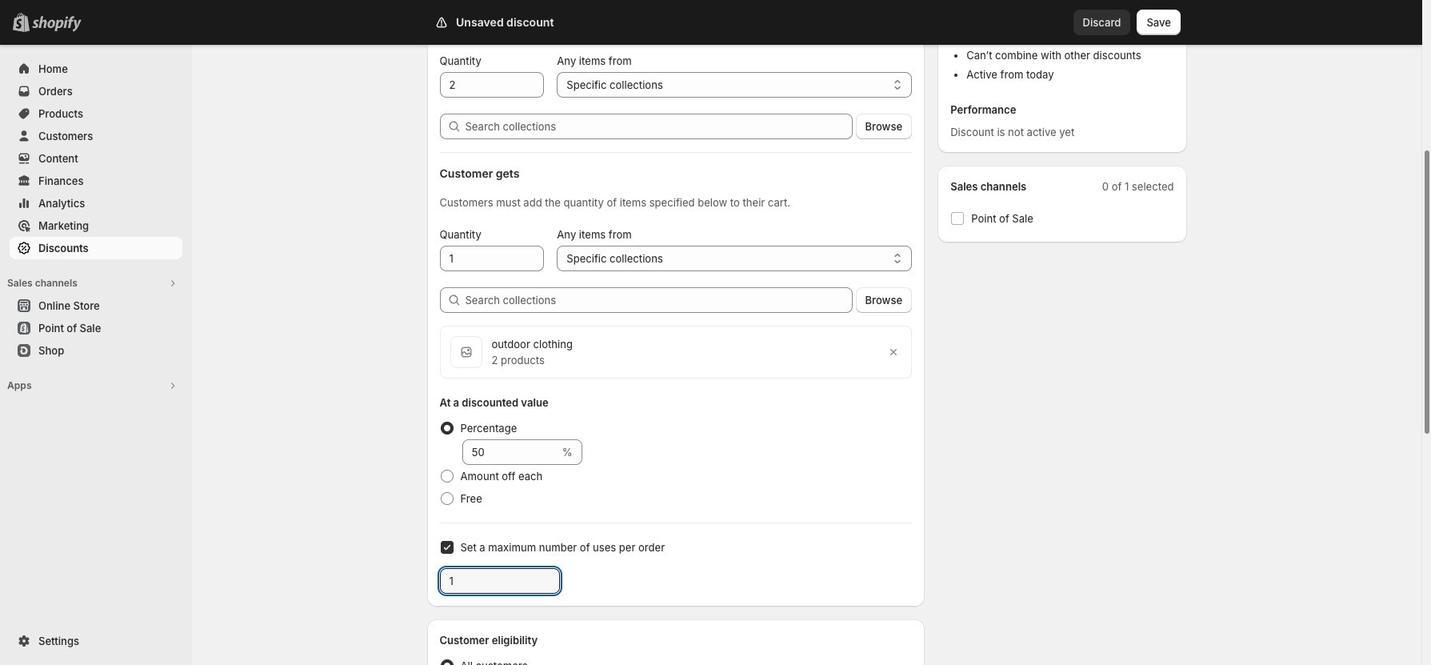 Task type: describe. For each thing, give the bounding box(es) containing it.
2 search collections text field from the top
[[465, 287, 853, 313]]



Task type: vqa. For each thing, say whether or not it's contained in the screenshot.
Store.
no



Task type: locate. For each thing, give the bounding box(es) containing it.
0 vertical spatial search collections text field
[[465, 114, 853, 139]]

1 vertical spatial search collections text field
[[465, 287, 853, 313]]

None text field
[[440, 72, 544, 98], [462, 439, 559, 465], [440, 568, 560, 594], [440, 72, 544, 98], [462, 439, 559, 465], [440, 568, 560, 594]]

shopify image
[[32, 16, 82, 32]]

1 search collections text field from the top
[[465, 114, 853, 139]]

Search collections text field
[[465, 114, 853, 139], [465, 287, 853, 313]]

None text field
[[440, 246, 544, 271]]



